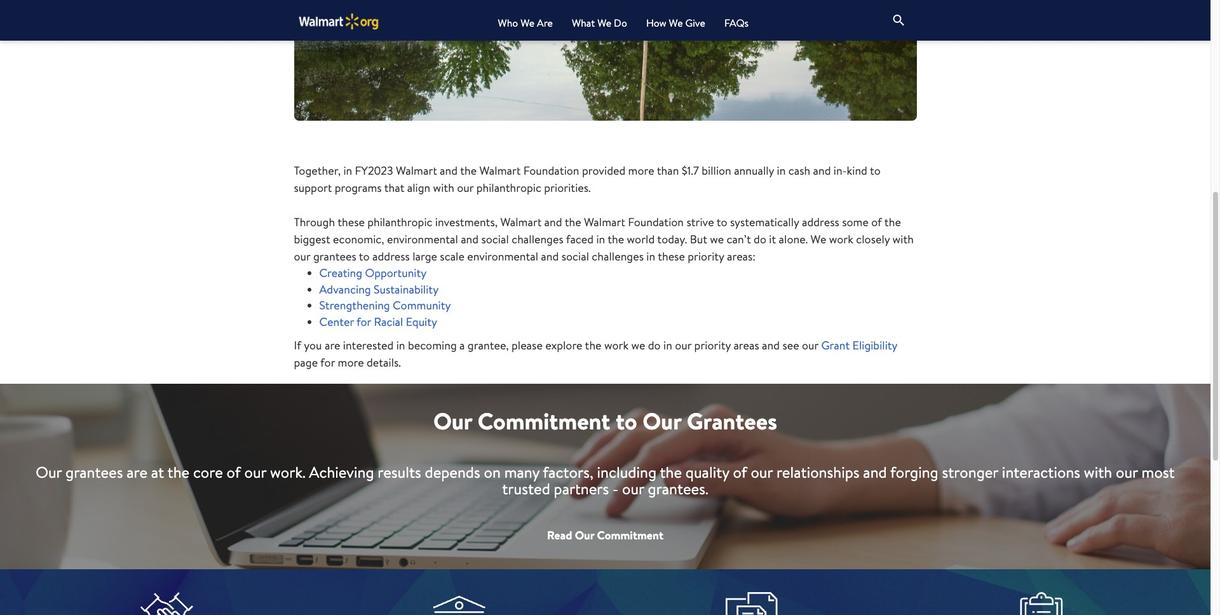 Task type: describe. For each thing, give the bounding box(es) containing it.
faced
[[566, 231, 594, 247]]

that
[[384, 180, 405, 196]]

work inside the if you are interested in becoming a grantee, please explore the work we do in our priority areas and see our grant eligibility page for more details.
[[605, 337, 629, 353]]

together,
[[294, 163, 341, 179]]

grantee,
[[468, 337, 509, 353]]

trusted
[[503, 478, 551, 500]]

closely
[[857, 231, 890, 247]]

to up including
[[616, 405, 638, 437]]

align
[[407, 180, 431, 196]]

we for how
[[669, 16, 683, 30]]

page
[[294, 355, 318, 371]]

interested
[[343, 337, 394, 353]]

relationships
[[777, 461, 860, 483]]

sustainability
[[374, 281, 439, 297]]

programs
[[335, 180, 382, 196]]

faqs link
[[725, 15, 749, 31]]

stronger
[[943, 461, 999, 483]]

it
[[770, 231, 777, 247]]

the left quality
[[660, 461, 682, 483]]

for inside through these philanthropic investments, walmart and the walmart foundation strive to systematically address some of the biggest economic, environmental and social challenges faced in the world today. but we can't do it alone. we work closely with our grantees to address large scale environmental and social challenges in these priority areas: creating opportunity advancing sustainability strengthening community center for racial equity
[[357, 314, 371, 330]]

biggest
[[294, 231, 331, 247]]

equity
[[406, 314, 438, 330]]

philanthropic inside together, in fy2023 walmart and the walmart foundation provided more than $1.7 billion annually in cash and in-kind to support programs that align with our philanthropic priorities.
[[477, 180, 542, 196]]

-
[[613, 478, 619, 500]]

who we are button
[[498, 15, 553, 31]]

opportunity
[[365, 265, 427, 281]]

1 vertical spatial these
[[658, 249, 685, 264]]

0 horizontal spatial of
[[227, 461, 241, 483]]

we inside through these philanthropic investments, walmart and the walmart foundation strive to systematically address some of the biggest economic, environmental and social challenges faced in the world today. but we can't do it alone. we work closely with our grantees to address large scale environmental and social challenges in these priority areas: creating opportunity advancing sustainability strengthening community center for racial equity
[[710, 231, 724, 247]]

creating
[[320, 265, 363, 281]]

foundation inside through these philanthropic investments, walmart and the walmart foundation strive to systematically address some of the biggest economic, environmental and social challenges faced in the world today. but we can't do it alone. we work closely with our grantees to address large scale environmental and social challenges in these priority areas: creating opportunity advancing sustainability strengthening community center for racial equity
[[628, 214, 684, 230]]

if
[[294, 337, 301, 353]]

if you are interested in becoming a grantee, please explore the work we do in our priority areas and see our grant eligibility page for more details.
[[294, 337, 898, 371]]

the inside the if you are interested in becoming a grantee, please explore the work we do in our priority areas and see our grant eligibility page for more details.
[[585, 337, 602, 353]]

more inside together, in fy2023 walmart and the walmart foundation provided more than $1.7 billion annually in cash and in-kind to support programs that align with our philanthropic priorities.
[[629, 163, 655, 179]]

areas
[[734, 337, 760, 353]]

strengthening
[[320, 298, 390, 314]]

who
[[498, 16, 518, 30]]

factors,
[[543, 461, 594, 483]]

most
[[1142, 461, 1176, 483]]

investments,
[[435, 214, 498, 230]]

details.
[[367, 355, 401, 371]]

some
[[843, 214, 869, 230]]

at
[[151, 461, 164, 483]]

walmart right investments,
[[501, 214, 542, 230]]

depends
[[425, 461, 481, 483]]

with inside through these philanthropic investments, walmart and the walmart foundation strive to systematically address some of the biggest economic, environmental and social challenges faced in the world today. but we can't do it alone. we work closely with our grantees to address large scale environmental and social challenges in these priority areas: creating opportunity advancing sustainability strengthening community center for racial equity
[[893, 231, 914, 247]]

today.
[[658, 231, 688, 247]]

1 horizontal spatial of
[[733, 461, 748, 483]]

creating opportunity link
[[320, 265, 427, 281]]

the right "at"
[[168, 461, 190, 483]]

to down 'economic,'
[[359, 249, 370, 264]]

priority inside through these philanthropic investments, walmart and the walmart foundation strive to systematically address some of the biggest economic, environmental and social challenges faced in the world today. but we can't do it alone. we work closely with our grantees to address large scale environmental and social challenges in these priority areas: creating opportunity advancing sustainability strengthening community center for racial equity
[[688, 249, 725, 264]]

can't
[[727, 231, 751, 247]]

our left areas on the right bottom of page
[[675, 337, 692, 353]]

support
[[294, 180, 332, 196]]

forging
[[891, 461, 939, 483]]

strive
[[687, 214, 715, 230]]

provided
[[582, 163, 626, 179]]

see
[[783, 337, 800, 353]]

a
[[460, 337, 465, 353]]

we for who
[[521, 16, 535, 30]]

alone.
[[779, 231, 808, 247]]

world
[[627, 231, 655, 247]]

scale
[[440, 249, 465, 264]]

please
[[512, 337, 543, 353]]

our inside through these philanthropic investments, walmart and the walmart foundation strive to systematically address some of the biggest economic, environmental and social challenges faced in the world today. but we can't do it alone. we work closely with our grantees to address large scale environmental and social challenges in these priority areas: creating opportunity advancing sustainability strengthening community center for racial equity
[[294, 249, 311, 264]]

than
[[657, 163, 679, 179]]

strengthening community link
[[320, 298, 451, 314]]

and inside the if you are interested in becoming a grantee, please explore the work we do in our priority areas and see our grant eligibility page for more details.
[[762, 337, 780, 353]]

and inside our grantees are at the core of our work. achieving results depends on many factors, including the quality of our relationships and forging stronger interactions with our most trusted partners - our grantees.
[[864, 461, 888, 483]]

partners
[[554, 478, 609, 500]]

for inside the if you are interested in becoming a grantee, please explore the work we do in our priority areas and see our grant eligibility page for more details.
[[321, 355, 335, 371]]

0 horizontal spatial these
[[338, 214, 365, 230]]

grantees.
[[648, 478, 709, 500]]

foundation inside together, in fy2023 walmart and the walmart foundation provided more than $1.7 billion annually in cash and in-kind to support programs that align with our philanthropic priorities.
[[524, 163, 580, 179]]

grant
[[822, 337, 850, 353]]

becoming
[[408, 337, 457, 353]]

explore
[[546, 337, 583, 353]]

what we do
[[572, 16, 628, 30]]

are for at
[[127, 461, 148, 483]]

1 vertical spatial environmental
[[467, 249, 539, 264]]

read our commitment
[[548, 528, 664, 544]]

but
[[690, 231, 708, 247]]

on
[[484, 461, 501, 483]]

interactions
[[1003, 461, 1081, 483]]

annually
[[735, 163, 775, 179]]

give
[[686, 16, 706, 30]]

our commitment to our grantees
[[434, 405, 778, 437]]

quality
[[686, 461, 730, 483]]

faqs
[[725, 16, 749, 30]]

advancing sustainability link
[[320, 281, 439, 297]]

1 vertical spatial commitment
[[597, 528, 664, 544]]

with inside our grantees are at the core of our work. achieving results depends on many factors, including the quality of our relationships and forging stronger interactions with our most trusted partners - our grantees.
[[1085, 461, 1113, 483]]

through
[[294, 214, 335, 230]]

philanthropic inside through these philanthropic investments, walmart and the walmart foundation strive to systematically address some of the biggest economic, environmental and social challenges faced in the world today. but we can't do it alone. we work closely with our grantees to address large scale environmental and social challenges in these priority areas: creating opportunity advancing sustainability strengthening community center for racial equity
[[368, 214, 433, 230]]



Task type: vqa. For each thing, say whether or not it's contained in the screenshot.
Use at the bottom
no



Task type: locate. For each thing, give the bounding box(es) containing it.
walmart up investments,
[[480, 163, 521, 179]]

foundation
[[524, 163, 580, 179], [628, 214, 684, 230]]

to inside together, in fy2023 walmart and the walmart foundation provided more than $1.7 billion annually in cash and in-kind to support programs that align with our philanthropic priorities.
[[871, 163, 881, 179]]

for right page
[[321, 355, 335, 371]]

0 vertical spatial address
[[802, 214, 840, 230]]

our down biggest
[[294, 249, 311, 264]]

1 vertical spatial for
[[321, 355, 335, 371]]

we left give in the right top of the page
[[669, 16, 683, 30]]

1 horizontal spatial grantees
[[313, 249, 357, 264]]

0 vertical spatial with
[[433, 180, 455, 196]]

1 horizontal spatial foundation
[[628, 214, 684, 230]]

economic,
[[333, 231, 384, 247]]

1 vertical spatial foundation
[[628, 214, 684, 230]]

and
[[440, 163, 458, 179], [814, 163, 831, 179], [545, 214, 563, 230], [461, 231, 479, 247], [541, 249, 559, 264], [762, 337, 780, 353], [864, 461, 888, 483]]

0 horizontal spatial address
[[373, 249, 410, 264]]

grantees
[[313, 249, 357, 264], [66, 461, 123, 483]]

1 horizontal spatial are
[[325, 337, 341, 353]]

0 vertical spatial environmental
[[387, 231, 458, 247]]

address up alone.
[[802, 214, 840, 230]]

with right closely
[[893, 231, 914, 247]]

walmart
[[396, 163, 437, 179], [480, 163, 521, 179], [501, 214, 542, 230], [584, 214, 626, 230]]

billion
[[702, 163, 732, 179]]

we right alone.
[[811, 231, 827, 247]]

address up "opportunity"
[[373, 249, 410, 264]]

grantees up 'creating'
[[313, 249, 357, 264]]

read
[[548, 528, 573, 544]]

we left do
[[598, 16, 612, 30]]

our inside our grantees are at the core of our work. achieving results depends on many factors, including the quality of our relationships and forging stronger interactions with our most trusted partners - our grantees.
[[36, 461, 62, 483]]

0 horizontal spatial are
[[127, 461, 148, 483]]

fy2023
[[355, 163, 393, 179]]

0 vertical spatial are
[[325, 337, 341, 353]]

large
[[413, 249, 438, 264]]

0 horizontal spatial social
[[482, 231, 509, 247]]

work.
[[270, 461, 306, 483]]

the up closely
[[885, 214, 902, 230]]

our inside together, in fy2023 walmart and the walmart foundation provided more than $1.7 billion annually in cash and in-kind to support programs that align with our philanthropic priorities.
[[457, 180, 474, 196]]

grant eligibility link
[[822, 337, 898, 353]]

the inside together, in fy2023 walmart and the walmart foundation provided more than $1.7 billion annually in cash and in-kind to support programs that align with our philanthropic priorities.
[[460, 163, 477, 179]]

social down investments,
[[482, 231, 509, 247]]

more
[[629, 163, 655, 179], [338, 355, 364, 371]]

many
[[505, 461, 540, 483]]

work down the some
[[830, 231, 854, 247]]

we inside the if you are interested in becoming a grantee, please explore the work we do in our priority areas and see our grant eligibility page for more details.
[[632, 337, 646, 353]]

work inside through these philanthropic investments, walmart and the walmart foundation strive to systematically address some of the biggest economic, environmental and social challenges faced in the world today. but we can't do it alone. we work closely with our grantees to address large scale environmental and social challenges in these priority areas: creating opportunity advancing sustainability strengthening community center for racial equity
[[830, 231, 854, 247]]

with right 'interactions'
[[1085, 461, 1113, 483]]

priority left areas on the right bottom of page
[[695, 337, 731, 353]]

0 vertical spatial these
[[338, 214, 365, 230]]

we for what
[[598, 16, 612, 30]]

you
[[304, 337, 322, 353]]

how
[[647, 16, 667, 30]]

with right the align
[[433, 180, 455, 196]]

the up investments,
[[460, 163, 477, 179]]

do
[[614, 16, 628, 30]]

1 vertical spatial grantees
[[66, 461, 123, 483]]

more inside the if you are interested in becoming a grantee, please explore the work we do in our priority areas and see our grant eligibility page for more details.
[[338, 355, 364, 371]]

systematically
[[731, 214, 800, 230]]

including
[[597, 461, 657, 483]]

philanthropic up investments,
[[477, 180, 542, 196]]

1 vertical spatial philanthropic
[[368, 214, 433, 230]]

0 vertical spatial grantees
[[313, 249, 357, 264]]

0 vertical spatial commitment
[[478, 405, 611, 437]]

commitment
[[478, 405, 611, 437], [597, 528, 664, 544]]

1 vertical spatial challenges
[[592, 249, 644, 264]]

community
[[393, 298, 451, 314]]

grantees
[[687, 405, 778, 437]]

core
[[193, 461, 223, 483]]

are inside our grantees are at the core of our work. achieving results depends on many factors, including the quality of our relationships and forging stronger interactions with our most trusted partners - our grantees.
[[127, 461, 148, 483]]

0 vertical spatial more
[[629, 163, 655, 179]]

2 horizontal spatial of
[[872, 214, 883, 230]]

to right strive
[[717, 214, 728, 230]]

0 vertical spatial do
[[754, 231, 767, 247]]

1 horizontal spatial social
[[562, 249, 589, 264]]

0 horizontal spatial more
[[338, 355, 364, 371]]

1 horizontal spatial address
[[802, 214, 840, 230]]

with inside together, in fy2023 walmart and the walmart foundation provided more than $1.7 billion annually in cash and in-kind to support programs that align with our philanthropic priorities.
[[433, 180, 455, 196]]

1 vertical spatial do
[[648, 337, 661, 353]]

the left the world
[[608, 231, 625, 247]]

our right "-"
[[623, 478, 645, 500]]

1 horizontal spatial we
[[710, 231, 724, 247]]

1 horizontal spatial more
[[629, 163, 655, 179]]

walmart up faced
[[584, 214, 626, 230]]

we left are on the left
[[521, 16, 535, 30]]

the up faced
[[565, 214, 582, 230]]

more left than
[[629, 163, 655, 179]]

do
[[754, 231, 767, 247], [648, 337, 661, 353]]

do inside through these philanthropic investments, walmart and the walmart foundation strive to systematically address some of the biggest economic, environmental and social challenges faced in the world today. but we can't do it alone. we work closely with our grantees to address large scale environmental and social challenges in these priority areas: creating opportunity advancing sustainability strengthening community center for racial equity
[[754, 231, 767, 247]]

1 vertical spatial social
[[562, 249, 589, 264]]

areas:
[[727, 249, 756, 264]]

these up 'economic,'
[[338, 214, 365, 230]]

1 horizontal spatial with
[[893, 231, 914, 247]]

environmental
[[387, 231, 458, 247], [467, 249, 539, 264]]

0 horizontal spatial grantees
[[66, 461, 123, 483]]

our
[[457, 180, 474, 196], [294, 249, 311, 264], [675, 337, 692, 353], [802, 337, 819, 353], [244, 461, 267, 483], [751, 461, 773, 483], [1117, 461, 1139, 483], [623, 478, 645, 500]]

1 vertical spatial priority
[[695, 337, 731, 353]]

how we give
[[647, 16, 706, 30]]

0 vertical spatial philanthropic
[[477, 180, 542, 196]]

who we are
[[498, 16, 553, 30]]

foundation up 'priorities.'
[[524, 163, 580, 179]]

1 vertical spatial more
[[338, 355, 364, 371]]

in-
[[834, 163, 847, 179]]

these
[[338, 214, 365, 230], [658, 249, 685, 264]]

of inside through these philanthropic investments, walmart and the walmart foundation strive to systematically address some of the biggest economic, environmental and social challenges faced in the world today. but we can't do it alone. we work closely with our grantees to address large scale environmental and social challenges in these priority areas: creating opportunity advancing sustainability strengthening community center for racial equity
[[872, 214, 883, 230]]

work right explore
[[605, 337, 629, 353]]

0 horizontal spatial philanthropic
[[368, 214, 433, 230]]

are
[[537, 16, 553, 30]]

center for racial equity link
[[320, 314, 438, 330]]

to right kind
[[871, 163, 881, 179]]

social
[[482, 231, 509, 247], [562, 249, 589, 264]]

1 horizontal spatial environmental
[[467, 249, 539, 264]]

challenges
[[512, 231, 564, 247], [592, 249, 644, 264]]

our left the work.
[[244, 461, 267, 483]]

more down interested
[[338, 355, 364, 371]]

1 vertical spatial with
[[893, 231, 914, 247]]

0 horizontal spatial challenges
[[512, 231, 564, 247]]

eligibility
[[853, 337, 898, 353]]

these down today.
[[658, 249, 685, 264]]

$1.7
[[682, 163, 699, 179]]

2 vertical spatial with
[[1085, 461, 1113, 483]]

racial
[[374, 314, 403, 330]]

1 vertical spatial we
[[632, 337, 646, 353]]

0 vertical spatial for
[[357, 314, 371, 330]]

social down faced
[[562, 249, 589, 264]]

0 vertical spatial work
[[830, 231, 854, 247]]

grantees left "at"
[[66, 461, 123, 483]]

in
[[344, 163, 352, 179], [777, 163, 786, 179], [597, 231, 606, 247], [647, 249, 656, 264], [397, 337, 405, 353], [664, 337, 673, 353]]

the right explore
[[585, 337, 602, 353]]

we inside through these philanthropic investments, walmart and the walmart foundation strive to systematically address some of the biggest economic, environmental and social challenges faced in the world today. but we can't do it alone. we work closely with our grantees to address large scale environmental and social challenges in these priority areas: creating opportunity advancing sustainability strengthening community center for racial equity
[[811, 231, 827, 247]]

for
[[357, 314, 371, 330], [321, 355, 335, 371]]

are
[[325, 337, 341, 353], [127, 461, 148, 483]]

read our commitment link
[[548, 528, 664, 544]]

achieving
[[309, 461, 374, 483]]

we inside 'how we give' dropdown button
[[669, 16, 683, 30]]

1 vertical spatial address
[[373, 249, 410, 264]]

are for interested
[[325, 337, 341, 353]]

0 horizontal spatial for
[[321, 355, 335, 371]]

together, in fy2023 walmart and the walmart foundation provided more than $1.7 billion annually in cash and in-kind to support programs that align with our philanthropic priorities.
[[294, 163, 881, 196]]

are right you
[[325, 337, 341, 353]]

0 horizontal spatial foundation
[[524, 163, 580, 179]]

commitment down "-"
[[597, 528, 664, 544]]

challenges left faced
[[512, 231, 564, 247]]

priority down but
[[688, 249, 725, 264]]

grantees inside through these philanthropic investments, walmart and the walmart foundation strive to systematically address some of the biggest economic, environmental and social challenges faced in the world today. but we can't do it alone. we work closely with our grantees to address large scale environmental and social challenges in these priority areas: creating opportunity advancing sustainability strengthening community center for racial equity
[[313, 249, 357, 264]]

1 horizontal spatial challenges
[[592, 249, 644, 264]]

cash
[[789, 163, 811, 179]]

of right quality
[[733, 461, 748, 483]]

walmart up the align
[[396, 163, 437, 179]]

are left "at"
[[127, 461, 148, 483]]

through these philanthropic investments, walmart and the walmart foundation strive to systematically address some of the biggest economic, environmental and social challenges faced in the world today. but we can't do it alone. we work closely with our grantees to address large scale environmental and social challenges in these priority areas: creating opportunity advancing sustainability strengthening community center for racial equity
[[294, 214, 914, 330]]

how we give button
[[647, 15, 706, 31]]

0 horizontal spatial work
[[605, 337, 629, 353]]

commitment up many
[[478, 405, 611, 437]]

environmental down investments,
[[467, 249, 539, 264]]

0 vertical spatial we
[[710, 231, 724, 247]]

0 horizontal spatial do
[[648, 337, 661, 353]]

our right see
[[802, 337, 819, 353]]

advancing
[[320, 281, 371, 297]]

we
[[710, 231, 724, 247], [632, 337, 646, 353]]

of
[[872, 214, 883, 230], [227, 461, 241, 483], [733, 461, 748, 483]]

0 vertical spatial social
[[482, 231, 509, 247]]

address
[[802, 214, 840, 230], [373, 249, 410, 264]]

foundation up the world
[[628, 214, 684, 230]]

0 horizontal spatial with
[[433, 180, 455, 196]]

kind
[[847, 163, 868, 179]]

1 horizontal spatial do
[[754, 231, 767, 247]]

1 horizontal spatial for
[[357, 314, 371, 330]]

1 horizontal spatial these
[[658, 249, 685, 264]]

home image
[[294, 12, 383, 30]]

challenges down the world
[[592, 249, 644, 264]]

we inside who we are dropdown button
[[521, 16, 535, 30]]

grantees inside our grantees are at the core of our work. achieving results depends on many factors, including the quality of our relationships and forging stronger interactions with our most trusted partners - our grantees.
[[66, 461, 123, 483]]

results
[[378, 461, 421, 483]]

0 vertical spatial foundation
[[524, 163, 580, 179]]

2 horizontal spatial with
[[1085, 461, 1113, 483]]

0 horizontal spatial environmental
[[387, 231, 458, 247]]

1 horizontal spatial philanthropic
[[477, 180, 542, 196]]

our up investments,
[[457, 180, 474, 196]]

environmental up large
[[387, 231, 458, 247]]

what
[[572, 16, 595, 30]]

are inside the if you are interested in becoming a grantee, please explore the work we do in our priority areas and see our grant eligibility page for more details.
[[325, 337, 341, 353]]

what we do button
[[572, 15, 628, 31]]

center
[[320, 314, 354, 330]]

we inside what we do popup button
[[598, 16, 612, 30]]

for down the strengthening
[[357, 314, 371, 330]]

search
[[892, 13, 907, 28]]

0 vertical spatial priority
[[688, 249, 725, 264]]

of right core
[[227, 461, 241, 483]]

priority inside the if you are interested in becoming a grantee, please explore the work we do in our priority areas and see our grant eligibility page for more details.
[[695, 337, 731, 353]]

our left most on the right bottom
[[1117, 461, 1139, 483]]

philanthropic down that
[[368, 214, 433, 230]]

0 horizontal spatial we
[[632, 337, 646, 353]]

our right quality
[[751, 461, 773, 483]]

do inside the if you are interested in becoming a grantee, please explore the work we do in our priority areas and see our grant eligibility page for more details.
[[648, 337, 661, 353]]

philanthropic
[[477, 180, 542, 196], [368, 214, 433, 230]]

1 vertical spatial are
[[127, 461, 148, 483]]

work
[[830, 231, 854, 247], [605, 337, 629, 353]]

1 horizontal spatial work
[[830, 231, 854, 247]]

of up closely
[[872, 214, 883, 230]]

1 vertical spatial work
[[605, 337, 629, 353]]

priorities.
[[544, 180, 591, 196]]

0 vertical spatial challenges
[[512, 231, 564, 247]]

our grantees are at the core of our work. achieving results depends on many factors, including the quality of our relationships and forging stronger interactions with our most trusted partners - our grantees.
[[36, 461, 1176, 500]]



